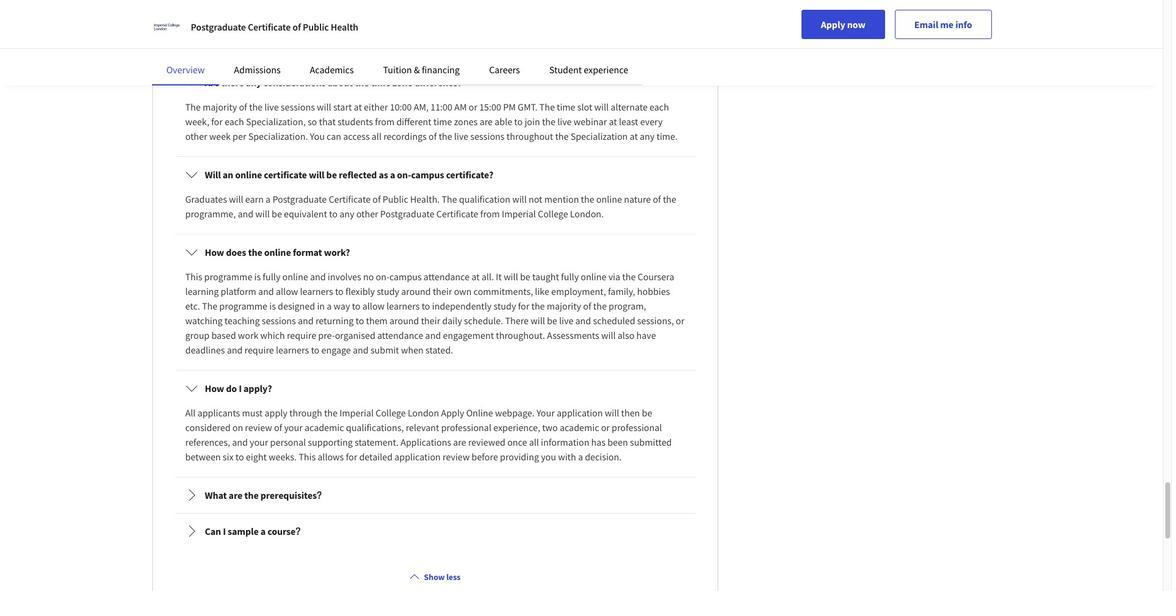 Task type: locate. For each thing, give the bounding box(es) containing it.
online
[[466, 407, 493, 419]]

can i sample a course？
[[205, 525, 305, 538]]

imperial up 'qualifications,'
[[340, 407, 374, 419]]

commitments,
[[474, 285, 533, 298]]

0 horizontal spatial or
[[469, 101, 478, 113]]

recommended
[[199, 0, 259, 9]]

engagement
[[443, 329, 494, 341]]

public inside graduates will earn a postgraduate certificate of public health. the qualification will not mention the online nature of the programme, and will be equivalent to any other postgraduate certificate from imperial college london.
[[383, 193, 408, 205]]

me
[[941, 18, 954, 31]]

1 horizontal spatial professional
[[612, 422, 662, 434]]

apply?
[[244, 382, 272, 395]]

sessions down expect
[[306, 11, 341, 23]]

qualification
[[459, 193, 511, 205]]

relevant
[[406, 422, 439, 434]]

hobbies
[[638, 285, 670, 298]]

majority down employment,
[[547, 300, 582, 312]]

work?
[[324, 246, 350, 258]]

1 horizontal spatial two
[[562, 11, 578, 23]]

from inside the majority of the live sessions will start at either 10:00 am, 11:00 am or 15:00 pm gmt. the time slot will alternate each week, for each specialization, so that students from different time zones are able to join the live webinar at least every other week per specialization. you can access all recordings of the live sessions throughout the specialization at any time.
[[375, 115, 395, 128]]

time down 11:00
[[434, 115, 452, 128]]

certificate up make on the left top of the page
[[248, 21, 291, 33]]

1 horizontal spatial any
[[340, 208, 355, 220]]

all inside the majority of the live sessions will start at either 10:00 am, 11:00 am or 15:00 pm gmt. the time slot will alternate each week, for each specialization, so that students from different time zones are able to join the live webinar at least every other week per specialization. you can access all recordings of the live sessions throughout the specialization at any time.
[[372, 130, 382, 142]]

of inside this programme is fully online and involves no on-campus attendance at all. it will be taught fully online via the coursera learning platform and allow learners to flexibly study around their own commitments, like employment, family, hobbies etc. the programme is designed in a way to allow learners to independently study for the majority of the program, watching teaching sessions and returning to them around their daily schedule. there will be live and scheduled sessions, or group based work which require pre-organised attendance and engagement throughout. assessments will also have deadlines and require learners to engage and submit when stated.
[[584, 300, 592, 312]]

will left earn
[[229, 193, 244, 205]]

online
[[235, 169, 262, 181], [597, 193, 622, 205], [264, 246, 291, 258], [283, 271, 308, 283], [581, 271, 607, 283]]

the right health.
[[442, 193, 457, 205]]

2 fully from the left
[[561, 271, 579, 283]]

fully up employment,
[[561, 271, 579, 283]]

0 horizontal spatial imperial
[[340, 407, 374, 419]]

2 horizontal spatial any
[[640, 130, 655, 142]]

for inside this programme is fully online and involves no on-campus attendance at all. it will be taught fully online via the coursera learning platform and allow learners to flexibly study around their own commitments, like employment, family, hobbies etc. the programme is designed in a way to allow learners to independently study for the majority of the program, watching teaching sessions and returning to them around their daily schedule. there will be live and scheduled sessions, or group based work which require pre-organised attendance and engagement throughout. assessments will also have deadlines and require learners to engage and submit when stated.
[[518, 300, 530, 312]]

can left expect
[[297, 0, 311, 9]]

1 vertical spatial any
[[640, 130, 655, 142]]

from down either
[[375, 115, 395, 128]]

1 horizontal spatial that
[[319, 115, 336, 128]]

academic up the information
[[560, 422, 600, 434]]

1 horizontal spatial i
[[239, 382, 242, 395]]

0 horizontal spatial fully
[[263, 271, 281, 283]]

1 vertical spatial other
[[357, 208, 379, 220]]

2 how from the top
[[205, 382, 224, 395]]

0 vertical spatial majority
[[203, 101, 237, 113]]

0 horizontal spatial postgraduate
[[191, 21, 246, 33]]

certificate down will an online certificate will be reflected as a on-campus certificate?
[[329, 193, 371, 205]]

programme,
[[185, 208, 236, 220]]

attendance up own
[[424, 271, 470, 283]]

online up london.
[[597, 193, 622, 205]]

on- inside this programme is fully online and involves no on-campus attendance at all. it will be taught fully online via the coursera learning platform and allow learners to flexibly study around their own commitments, like employment, family, hobbies etc. the programme is designed in a way to allow learners to independently study for the majority of the program, watching teaching sessions and returning to them around their daily schedule. there will be live and scheduled sessions, or group based work which require pre-organised attendance and engagement throughout. assessments will also have deadlines and require learners to engage and submit when stated.
[[376, 271, 390, 283]]

0 vertical spatial for
[[211, 115, 223, 128]]

0 horizontal spatial majority
[[203, 101, 237, 113]]

the right through
[[324, 407, 338, 419]]

their left daily
[[421, 315, 441, 327]]

of inside all applicants must apply through the imperial college london apply online webpage. your application will then be considered on review of your academic qualifications, relevant professional experience, two academic or professional references, and your personal supporting statement. applications are reviewed once all information has been submitted between six to eight weeks. this allows for detailed application review before providing you with a decision.
[[274, 422, 282, 434]]

this left the allows
[[299, 451, 316, 463]]

1 vertical spatial all
[[529, 436, 539, 448]]

other down reflected
[[357, 208, 379, 220]]

0 vertical spatial application
[[557, 407, 603, 419]]

1 vertical spatial week
[[209, 130, 231, 142]]

the up watching
[[202, 300, 218, 312]]

0 vertical spatial two
[[562, 11, 578, 23]]

at left least
[[609, 115, 617, 128]]

and
[[342, 11, 358, 23], [238, 208, 254, 220], [310, 271, 326, 283], [258, 285, 274, 298], [298, 315, 314, 327], [576, 315, 591, 327], [425, 329, 441, 341], [227, 344, 243, 356], [353, 344, 369, 356], [232, 436, 248, 448]]

1 vertical spatial application
[[395, 451, 441, 463]]

you right follows.
[[505, 11, 519, 23]]

week.
[[492, 38, 516, 50]]

1 vertical spatial you
[[541, 451, 556, 463]]

0 horizontal spatial two
[[543, 422, 558, 434]]

0 vertical spatial as
[[460, 11, 469, 23]]

live inside this programme is fully online and involves no on-campus attendance at all. it will be taught fully online via the coursera learning platform and allow learners to flexibly study around their own commitments, like employment, family, hobbies etc. the programme is designed in a way to allow learners to independently study for the majority of the program, watching teaching sessions and returning to them around their daily schedule. there will be live and scheduled sessions, or group based work which require pre-organised attendance and engagement throughout. assessments will also have deadlines and require learners to engage and submit when stated.
[[560, 315, 574, 327]]

study down studies
[[538, 11, 560, 23]]

live up 'assessments'
[[560, 315, 574, 327]]

is up platform
[[254, 271, 261, 283]]

1 vertical spatial apply
[[441, 407, 465, 419]]

you down the so
[[310, 130, 325, 142]]

0 vertical spatial that
[[261, 0, 278, 9]]

learners up the them
[[387, 300, 420, 312]]

0 horizontal spatial professional
[[441, 422, 492, 434]]

apply left online
[[441, 407, 465, 419]]

at
[[354, 101, 362, 113], [609, 115, 617, 128], [630, 130, 638, 142], [472, 271, 480, 283]]

2 vertical spatial or
[[601, 422, 610, 434]]

are
[[205, 76, 219, 89]]

per inside the majority of the live sessions will start at either 10:00 am, 11:00 am or 15:00 pm gmt. the time slot will alternate each week, for each specialization, so that students from different time zones are able to join the live webinar at least every other week per specialization. you can access all recordings of the live sessions throughout the specialization at any time.
[[233, 130, 246, 142]]

1 horizontal spatial week
[[584, 0, 606, 9]]

platform
[[221, 285, 256, 298]]

from down qualification
[[481, 208, 500, 220]]

studies
[[532, 0, 561, 9]]

will
[[521, 11, 536, 23], [240, 38, 255, 50], [317, 101, 331, 113], [595, 101, 609, 113], [309, 169, 325, 181], [229, 193, 244, 205], [513, 193, 527, 205], [256, 208, 270, 220], [504, 271, 518, 283], [531, 315, 545, 327], [602, 329, 616, 341], [605, 407, 620, 419]]

qualifications,
[[346, 422, 404, 434]]

a
[[390, 169, 395, 181], [266, 193, 271, 205], [327, 300, 332, 312], [578, 451, 583, 463], [261, 525, 266, 538]]

able
[[495, 115, 513, 128]]

each right studies
[[563, 0, 582, 9]]

the inside the are there any considerations about the time zone difference? dropdown button
[[355, 76, 369, 89]]

0 horizontal spatial are
[[229, 489, 243, 502]]

require down the work
[[245, 344, 274, 356]]

1 horizontal spatial can
[[327, 130, 342, 142]]

is left the designed
[[270, 300, 276, 312]]

email me info button
[[895, 10, 992, 39]]

will inside dropdown button
[[309, 169, 325, 181]]

info
[[956, 18, 973, 31]]

specialization.
[[248, 130, 308, 142]]

applications
[[401, 436, 451, 448]]

0 horizontal spatial any
[[246, 76, 262, 89]]

teaching
[[225, 315, 260, 327]]

college inside all applicants must apply through the imperial college london apply online webpage. your application will then be considered on review of your academic qualifications, relevant professional experience, two academic or professional references, and your personal supporting statement. applications are reviewed once all information has been submitted between six to eight weeks. this allows for detailed application review before providing you with a decision.
[[376, 407, 406, 419]]

to inside graduates will earn a postgraduate certificate of public health. the qualification will not mention the online nature of the programme, and will be equivalent to any other postgraduate certificate from imperial college london.
[[329, 208, 338, 220]]

postgraduate up equivalent
[[273, 193, 327, 205]]

to
[[342, 0, 351, 9], [501, 0, 509, 9], [515, 115, 523, 128], [329, 208, 338, 220], [335, 285, 344, 298], [352, 300, 361, 312], [422, 300, 430, 312], [356, 315, 364, 327], [311, 344, 320, 356], [236, 451, 244, 463]]

the right about
[[355, 76, 369, 89]]

allow up the designed
[[276, 285, 298, 298]]

supporting
[[308, 436, 353, 448]]

will right there
[[531, 315, 545, 327]]

attendance up when
[[377, 329, 424, 341]]

0 vertical spatial college
[[538, 208, 568, 220]]

academics link
[[310, 64, 354, 76]]

0 vertical spatial or
[[469, 101, 478, 113]]

earn
[[245, 193, 264, 205]]

academics
[[310, 64, 354, 76]]

3
[[362, 38, 367, 50]]

0 vertical spatial can
[[297, 0, 311, 9]]

own
[[454, 285, 472, 298]]

can inside it's recommended that you can expect to dedicate approximately 14-16 hours to your studies each week (7-8 hours per specialization), including live sessions and independent study time as follows. you will study two specializations per term.
[[297, 0, 311, 9]]

so
[[308, 115, 317, 128]]

show
[[424, 572, 445, 583]]

and down earn
[[238, 208, 254, 220]]

term.
[[659, 11, 681, 23]]

as
[[460, 11, 469, 23], [379, 169, 388, 181]]

or inside all applicants must apply through the imperial college london apply online webpage. your application will then be considered on review of your academic qualifications, relevant professional experience, two academic or professional references, and your personal supporting statement. applications are reviewed once all information has been submitted between six to eight weeks. this allows for detailed application review before providing you with a decision.
[[601, 422, 610, 434]]

be right "then"
[[642, 407, 653, 419]]

0 vertical spatial is
[[254, 271, 261, 283]]

how left do
[[205, 382, 224, 395]]

all inside all applicants must apply through the imperial college london apply online webpage. your application will then be considered on review of your academic qualifications, relevant professional experience, two academic or professional references, and your personal supporting statement. applications are reviewed once all information has been submitted between six to eight weeks. this allows for detailed application review before providing you with a decision.
[[529, 436, 539, 448]]

0 vertical spatial approximately
[[390, 0, 449, 9]]

you
[[505, 11, 519, 23], [310, 130, 325, 142]]

for right the allows
[[346, 451, 357, 463]]

involves
[[328, 271, 361, 283]]

and inside all applicants must apply through the imperial college london apply online webpage. your application will then be considered on review of your academic qualifications, relevant professional experience, two academic or professional references, and your personal supporting statement. applications are reviewed once all information has been submitted between six to eight weeks. this allows for detailed application review before providing you with a decision.
[[232, 436, 248, 448]]

that
[[261, 0, 278, 9], [319, 115, 336, 128]]

watching
[[185, 315, 223, 327]]

(7-
[[608, 0, 618, 9]]

8
[[618, 0, 623, 9]]

1 vertical spatial this
[[299, 451, 316, 463]]

london
[[408, 407, 439, 419]]

week left (7-
[[584, 0, 606, 9]]

can left access
[[327, 130, 342, 142]]

1 horizontal spatial you
[[505, 11, 519, 23]]

for inside the majority of the live sessions will start at either 10:00 am, 11:00 am or 15:00 pm gmt. the time slot will alternate each week, for each specialization, so that students from different time zones are able to join the live webinar at least every other week per specialization. you can access all recordings of the live sessions throughout the specialization at any time.
[[211, 115, 223, 128]]

scheduled
[[593, 315, 636, 327]]

0 vertical spatial other
[[185, 130, 207, 142]]

on- right no
[[376, 271, 390, 283]]

0 horizontal spatial all
[[372, 130, 382, 142]]

college
[[538, 208, 568, 220], [376, 407, 406, 419]]

apply inside "apply now" button
[[821, 18, 846, 31]]

learners down which
[[276, 344, 309, 356]]

live
[[185, 38, 202, 50]]

1 horizontal spatial as
[[460, 11, 469, 23]]

how inside dropdown button
[[205, 382, 224, 395]]

online inside graduates will earn a postgraduate certificate of public health. the qualification will not mention the online nature of the programme, and will be equivalent to any other postgraduate certificate from imperial college london.
[[597, 193, 622, 205]]

1 horizontal spatial this
[[299, 451, 316, 463]]

different
[[397, 115, 432, 128]]

0 vertical spatial public
[[303, 21, 329, 33]]

academic
[[305, 422, 344, 434], [560, 422, 600, 434]]

week down the week,
[[209, 130, 231, 142]]

are inside dropdown button
[[229, 489, 243, 502]]

0 horizontal spatial i
[[223, 525, 226, 538]]

time.
[[657, 130, 678, 142]]

and inside graduates will earn a postgraduate certificate of public health. the qualification will not mention the online nature of the programme, and will be equivalent to any other postgraduate certificate from imperial college london.
[[238, 208, 254, 220]]

any down the every
[[640, 130, 655, 142]]

two inside all applicants must apply through the imperial college london apply online webpage. your application will then be considered on review of your academic qualifications, relevant professional experience, two academic or professional references, and your personal supporting statement. applications are reviewed once all information has been submitted between six to eight weeks. this allows for detailed application review before providing you with a decision.
[[543, 422, 558, 434]]

follows.
[[471, 11, 503, 23]]

0 horizontal spatial week
[[209, 130, 231, 142]]

programme
[[204, 271, 252, 283], [219, 300, 268, 312]]

time down tuition
[[371, 76, 391, 89]]

0 horizontal spatial you
[[310, 130, 325, 142]]

which
[[261, 329, 285, 341]]

can inside the majority of the live sessions will start at either 10:00 am, 11:00 am or 15:00 pm gmt. the time slot will alternate each week, for each specialization, so that students from different time zones are able to join the live webinar at least every other week per specialization. you can access all recordings of the live sessions throughout the specialization at any time.
[[327, 130, 342, 142]]

sample
[[228, 525, 259, 538]]

two down your
[[543, 422, 558, 434]]

1 vertical spatial you
[[310, 130, 325, 142]]

how does the online format work? button
[[176, 235, 695, 269]]

15:00
[[480, 101, 501, 113]]

week inside it's recommended that you can expect to dedicate approximately 14-16 hours to your studies each week (7-8 hours per specialization), including live sessions and independent study time as follows. you will study two specializations per term.
[[584, 0, 606, 9]]

academic up supporting
[[305, 422, 344, 434]]

are left reviewed
[[453, 436, 466, 448]]

1 vertical spatial certificate
[[329, 193, 371, 205]]

be left reflected
[[327, 169, 337, 181]]

apply now
[[821, 18, 866, 31]]

detailed
[[359, 451, 393, 463]]

0 horizontal spatial from
[[375, 115, 395, 128]]

from
[[375, 115, 395, 128], [481, 208, 500, 220]]

apply now button
[[802, 10, 886, 39]]

sessions
[[306, 11, 341, 23], [204, 38, 238, 50], [281, 101, 315, 113], [471, 130, 505, 142], [262, 315, 296, 327]]

2 vertical spatial per
[[233, 130, 246, 142]]

0 horizontal spatial require
[[245, 344, 274, 356]]

0 vertical spatial week
[[584, 0, 606, 9]]

i inside dropdown button
[[223, 525, 226, 538]]

0 vertical spatial any
[[246, 76, 262, 89]]

to right equivalent
[[329, 208, 338, 220]]

other down the week,
[[185, 130, 207, 142]]

imperial inside graduates will earn a postgraduate certificate of public health. the qualification will not mention the online nature of the programme, and will be equivalent to any other postgraduate certificate from imperial college london.
[[502, 208, 536, 220]]

also
[[618, 329, 635, 341]]

via
[[609, 271, 621, 283]]

0 vertical spatial campus
[[411, 169, 444, 181]]

each right the week,
[[225, 115, 244, 128]]

experience
[[584, 64, 629, 76]]

the majority of the live sessions will start at either 10:00 am, 11:00 am or 15:00 pm gmt. the time slot will alternate each week, for each specialization, so that students from different time zones are able to join the live webinar at least every other week per specialization. you can access all recordings of the live sessions throughout the specialization at any time.
[[185, 101, 678, 142]]

1 how from the top
[[205, 246, 224, 258]]

1 horizontal spatial for
[[346, 451, 357, 463]]

live
[[290, 11, 304, 23], [265, 101, 279, 113], [558, 115, 572, 128], [454, 130, 469, 142], [560, 315, 574, 327]]

1 horizontal spatial imperial
[[502, 208, 536, 220]]

a inside all applicants must apply through the imperial college london apply online webpage. your application will then be considered on review of your academic qualifications, relevant professional experience, two academic or professional references, and your personal supporting statement. applications are reviewed once all information has been submitted between six to eight weeks. this allows for detailed application review before providing you with a decision.
[[578, 451, 583, 463]]

of right nature
[[653, 193, 661, 205]]

1 vertical spatial campus
[[390, 271, 422, 283]]

how inside dropdown button
[[205, 246, 224, 258]]

1 horizontal spatial other
[[357, 208, 379, 220]]

including
[[250, 11, 288, 23]]

to up organised
[[356, 315, 364, 327]]

each
[[563, 0, 582, 9], [470, 38, 490, 50], [650, 101, 669, 113], [225, 115, 244, 128]]

1 vertical spatial that
[[319, 115, 336, 128]]

0 horizontal spatial public
[[303, 21, 329, 33]]

0 horizontal spatial is
[[254, 271, 261, 283]]

0 vertical spatial apply
[[821, 18, 846, 31]]

are right what
[[229, 489, 243, 502]]

review left 'before'
[[443, 451, 470, 463]]

1 vertical spatial is
[[270, 300, 276, 312]]

or inside this programme is fully online and involves no on-campus attendance at all. it will be taught fully online via the coursera learning platform and allow learners to flexibly study around their own commitments, like employment, family, hobbies etc. the programme is designed in a way to allow learners to independently study for the majority of the program, watching teaching sessions and returning to them around their daily schedule. there will be live and scheduled sessions, or group based work which require pre-organised attendance and engagement throughout. assessments will also have deadlines and require learners to engage and submit when stated.
[[676, 315, 685, 327]]

1 horizontal spatial are
[[453, 436, 466, 448]]

to right the six
[[236, 451, 244, 463]]

live right including
[[290, 11, 304, 23]]

1 horizontal spatial all
[[529, 436, 539, 448]]

live left webinar
[[558, 115, 572, 128]]

be left equivalent
[[272, 208, 282, 220]]

prerequisites？
[[261, 489, 327, 502]]

1 vertical spatial their
[[421, 315, 441, 327]]

i right do
[[239, 382, 242, 395]]

postgraduate down health.
[[380, 208, 435, 220]]

1 vertical spatial two
[[543, 422, 558, 434]]

1 horizontal spatial approximately
[[390, 0, 449, 9]]

0 vertical spatial from
[[375, 115, 395, 128]]

this inside this programme is fully online and involves no on-campus attendance at all. it will be taught fully online via the coursera learning platform and allow learners to flexibly study around their own commitments, like employment, family, hobbies etc. the programme is designed in a way to allow learners to independently study for the majority of the program, watching teaching sessions and returning to them around their daily schedule. there will be live and scheduled sessions, or group based work which require pre-organised attendance and engagement throughout. assessments will also have deadlines and require learners to engage and submit when stated.
[[185, 271, 202, 283]]

learners
[[300, 285, 333, 298], [387, 300, 420, 312], [276, 344, 309, 356]]

2 horizontal spatial postgraduate
[[380, 208, 435, 220]]

how for how do i apply?
[[205, 382, 224, 395]]

that right the so
[[319, 115, 336, 128]]

as inside dropdown button
[[379, 169, 388, 181]]

family,
[[608, 285, 636, 298]]

every
[[641, 115, 663, 128]]

apply left now
[[821, 18, 846, 31]]

you left with
[[541, 451, 556, 463]]

0 horizontal spatial other
[[185, 130, 207, 142]]

2 horizontal spatial for
[[518, 300, 530, 312]]

careers link
[[489, 64, 520, 76]]

review down must
[[245, 422, 272, 434]]

1 horizontal spatial require
[[287, 329, 316, 341]]

campus inside dropdown button
[[411, 169, 444, 181]]

time down 14-
[[439, 11, 458, 23]]

be inside dropdown button
[[327, 169, 337, 181]]

on-
[[397, 169, 411, 181], [376, 271, 390, 283]]

and inside it's recommended that you can expect to dedicate approximately 14-16 hours to your studies each week (7-8 hours per specialization), including live sessions and independent study time as follows. you will study two specializations per term.
[[342, 11, 358, 23]]

1 horizontal spatial apply
[[821, 18, 846, 31]]

campus
[[411, 169, 444, 181], [390, 271, 422, 283]]

0 horizontal spatial that
[[261, 0, 278, 9]]

0 horizontal spatial hours
[[369, 38, 393, 50]]

fully down how does the online format work?
[[263, 271, 281, 283]]

1 vertical spatial postgraduate
[[273, 193, 327, 205]]

you inside it's recommended that you can expect to dedicate approximately 14-16 hours to your studies each week (7-8 hours per specialization), including live sessions and independent study time as follows. you will study two specializations per term.
[[280, 0, 295, 9]]

0 vertical spatial on-
[[397, 169, 411, 181]]

is
[[254, 271, 261, 283], [270, 300, 276, 312]]

0 horizontal spatial certificate
[[248, 21, 291, 33]]

2 horizontal spatial certificate
[[437, 208, 479, 220]]

will inside it's recommended that you can expect to dedicate approximately 14-16 hours to your studies each week (7-8 hours per specialization), including live sessions and independent study time as follows. you will study two specializations per term.
[[521, 11, 536, 23]]

week inside the majority of the live sessions will start at either 10:00 am, 11:00 am or 15:00 pm gmt. the time slot will alternate each week, for each specialization, so that students from different time zones are able to join the live webinar at least every other week per specialization. you can access all recordings of the live sessions throughout the specialization at any time.
[[209, 130, 231, 142]]

0 vertical spatial require
[[287, 329, 316, 341]]

1 horizontal spatial you
[[541, 451, 556, 463]]

on- inside dropdown button
[[397, 169, 411, 181]]

1 horizontal spatial is
[[270, 300, 276, 312]]

start
[[333, 101, 352, 113]]

to left join
[[515, 115, 523, 128]]

0 horizontal spatial can
[[297, 0, 311, 9]]

other inside the majority of the live sessions will start at either 10:00 am, 11:00 am or 15:00 pm gmt. the time slot will alternate each week, for each specialization, so that students from different time zones are able to join the live webinar at least every other week per specialization. you can access all recordings of the live sessions throughout the specialization at any time.
[[185, 130, 207, 142]]

1 vertical spatial imperial
[[340, 407, 374, 419]]

tuition & financing
[[383, 64, 460, 76]]

approximately up 'independent'
[[390, 0, 449, 9]]

1 vertical spatial per
[[643, 11, 657, 23]]

are down 15:00
[[480, 115, 493, 128]]

1 horizontal spatial public
[[383, 193, 408, 205]]

0 vertical spatial are
[[480, 115, 493, 128]]

to right way
[[352, 300, 361, 312]]

approximately inside it's recommended that you can expect to dedicate approximately 14-16 hours to your studies each week (7-8 hours per specialization), including live sessions and independent study time as follows. you will study two specializations per term.
[[390, 0, 449, 9]]

are inside the majority of the live sessions will start at either 10:00 am, 11:00 am or 15:00 pm gmt. the time slot will alternate each week, for each specialization, so that students from different time zones are able to join the live webinar at least every other week per specialization. you can access all recordings of the live sessions throughout the specialization at any time.
[[480, 115, 493, 128]]

campus inside this programme is fully online and involves no on-campus attendance at all. it will be taught fully online via the coursera learning platform and allow learners to flexibly study around their own commitments, like employment, family, hobbies etc. the programme is designed in a way to allow learners to independently study for the majority of the program, watching teaching sessions and returning to them around their daily schedule. there will be live and scheduled sessions, or group based work which require pre-organised attendance and engagement throughout. assessments will also have deadlines and require learners to engage and submit when stated.
[[390, 271, 422, 283]]

1 academic from the left
[[305, 422, 344, 434]]

will right certificate
[[309, 169, 325, 181]]

of down employment,
[[584, 300, 592, 312]]

campus right no
[[390, 271, 422, 283]]

for
[[211, 115, 223, 128], [518, 300, 530, 312], [346, 451, 357, 463]]

other inside graduates will earn a postgraduate certificate of public health. the qualification will not mention the online nature of the programme, and will be equivalent to any other postgraduate certificate from imperial college london.
[[357, 208, 379, 220]]

0 horizontal spatial allow
[[276, 285, 298, 298]]

0 horizontal spatial on-
[[376, 271, 390, 283]]

0 horizontal spatial academic
[[305, 422, 344, 434]]

hours
[[475, 0, 499, 9], [625, 0, 649, 9], [369, 38, 393, 50]]

slot
[[578, 101, 593, 113]]



Task type: vqa. For each thing, say whether or not it's contained in the screenshot.


Task type: describe. For each thing, give the bounding box(es) containing it.
to up follows.
[[501, 0, 509, 9]]

1 vertical spatial allow
[[363, 300, 385, 312]]

online left via
[[581, 271, 607, 283]]

to right expect
[[342, 0, 351, 9]]

will an online certificate will be reflected as a on-campus certificate? button
[[176, 158, 695, 192]]

be up 'assessments'
[[547, 315, 558, 327]]

imperial inside all applicants must apply through the imperial college london apply online webpage. your application will then be considered on review of your academic qualifications, relevant professional experience, two academic or professional references, and your personal supporting statement. applications are reviewed once all information has been submitted between six to eight weeks. this allows for detailed application review before providing you with a decision.
[[340, 407, 374, 419]]

any inside graduates will earn a postgraduate certificate of public health. the qualification will not mention the online nature of the programme, and will be equivalent to any other postgraduate certificate from imperial college london.
[[340, 208, 355, 220]]

at up students
[[354, 101, 362, 113]]

submit
[[371, 344, 399, 356]]

college inside graduates will earn a postgraduate certificate of public health. the qualification will not mention the online nature of the programme, and will be equivalent to any other postgraduate certificate from imperial college london.
[[538, 208, 568, 220]]

2 vertical spatial postgraduate
[[380, 208, 435, 220]]

to down "pre-"
[[311, 344, 320, 356]]

2 professional from the left
[[612, 422, 662, 434]]

as inside it's recommended that you can expect to dedicate approximately 14-16 hours to your studies each week (7-8 hours per specialization), including live sessions and independent study time as follows. you will study two specializations per term.
[[460, 11, 469, 23]]

online down format
[[283, 271, 308, 283]]

on
[[233, 422, 243, 434]]

1 vertical spatial around
[[390, 315, 419, 327]]

study up financing
[[425, 38, 448, 50]]

be left taught
[[520, 271, 531, 283]]

of up tuition
[[395, 38, 403, 50]]

dedicate
[[353, 0, 388, 9]]

1 horizontal spatial postgraduate
[[273, 193, 327, 205]]

what are the prerequisites？ button
[[176, 478, 695, 513]]

each inside it's recommended that you can expect to dedicate approximately 14-16 hours to your studies each week (7-8 hours per specialization), including live sessions and independent study time as follows. you will study two specializations per term.
[[563, 0, 582, 9]]

a right reflected
[[390, 169, 395, 181]]

what are the prerequisites？
[[205, 489, 327, 502]]

live up specialization, on the left top of page
[[265, 101, 279, 113]]

how for how does the online format work?
[[205, 246, 224, 258]]

zone
[[393, 76, 413, 89]]

1 horizontal spatial application
[[557, 407, 603, 419]]

email
[[915, 18, 939, 31]]

your inside it's recommended that you can expect to dedicate approximately 14-16 hours to your studies each week (7-8 hours per specialization), including live sessions and independent study time as follows. you will study two specializations per term.
[[511, 0, 530, 9]]

graduates will earn a postgraduate certificate of public health. the qualification will not mention the online nature of the programme, and will be equivalent to any other postgraduate certificate from imperial college london.
[[185, 193, 677, 220]]

1 vertical spatial programme
[[219, 300, 268, 312]]

and down organised
[[353, 344, 369, 356]]

any inside dropdown button
[[246, 76, 262, 89]]

a inside graduates will earn a postgraduate certificate of public health. the qualification will not mention the online nature of the programme, and will be equivalent to any other postgraduate certificate from imperial college london.
[[266, 193, 271, 205]]

taught
[[533, 271, 559, 283]]

will right it
[[504, 271, 518, 283]]

and up 'stated.'
[[425, 329, 441, 341]]

the up scheduled
[[594, 300, 607, 312]]

0 vertical spatial around
[[401, 285, 431, 298]]

certificate
[[264, 169, 307, 181]]

sessions inside this programme is fully online and involves no on-campus attendance at all. it will be taught fully online via the coursera learning platform and allow learners to flexibly study around their own commitments, like employment, family, hobbies etc. the programme is designed in a way to allow learners to independently study for the majority of the program, watching teaching sessions and returning to them around their daily schedule. there will be live and scheduled sessions, or group based work which require pre-organised attendance and engagement throughout. assessments will also have deadlines and require learners to engage and submit when stated.
[[262, 315, 296, 327]]

study right flexibly
[[377, 285, 400, 298]]

at down least
[[630, 130, 638, 142]]

you inside the majority of the live sessions will start at either 10:00 am, 11:00 am or 15:00 pm gmt. the time slot will alternate each week, for each specialization, so that students from different time zones are able to join the live webinar at least every other week per specialization. you can access all recordings of the live sessions throughout the specialization at any time.
[[310, 130, 325, 142]]

of right including
[[293, 21, 301, 33]]

you inside it's recommended that you can expect to dedicate approximately 14-16 hours to your studies each week (7-8 hours per specialization), including live sessions and independent study time as follows. you will study two specializations per term.
[[505, 11, 519, 23]]

an
[[223, 169, 233, 181]]

the up london.
[[581, 193, 595, 205]]

etc.
[[185, 300, 200, 312]]

to inside all applicants must apply through the imperial college london apply online webpage. your application will then be considered on review of your academic qualifications, relevant professional experience, two academic or professional references, and your personal supporting statement. applications are reviewed once all information has been submitted between six to eight weeks. this allows for detailed application review before providing you with a decision.
[[236, 451, 244, 463]]

and down based on the bottom left of page
[[227, 344, 243, 356]]

will down scheduled
[[602, 329, 616, 341]]

at inside this programme is fully online and involves no on-campus attendance at all. it will be taught fully online via the coursera learning platform and allow learners to flexibly study around their own commitments, like employment, family, hobbies etc. the programme is designed in a way to allow learners to independently study for the majority of the program, watching teaching sessions and returning to them around their daily schedule. there will be live and scheduled sessions, or group based work which require pre-organised attendance and engagement throughout. assessments will also have deadlines and require learners to engage and submit when stated.
[[472, 271, 480, 283]]

will down earn
[[256, 208, 270, 220]]

london.
[[570, 208, 604, 220]]

overview link
[[166, 64, 205, 76]]

0 vertical spatial their
[[433, 285, 452, 298]]

overview
[[166, 64, 205, 76]]

your up "eight"
[[250, 436, 268, 448]]

the down like in the left of the page
[[532, 300, 545, 312]]

the down 11:00
[[439, 130, 452, 142]]

sessions,
[[638, 315, 674, 327]]

1 vertical spatial learners
[[387, 300, 420, 312]]

this inside all applicants must apply through the imperial college london apply online webpage. your application will then be considered on review of your academic qualifications, relevant professional experience, two academic or professional references, and your personal supporting statement. applications are reviewed once all information has been submitted between six to eight weeks. this allows for detailed application review before providing you with a decision.
[[299, 451, 316, 463]]

student experience link
[[550, 64, 629, 76]]

pre-
[[318, 329, 335, 341]]

flexibly
[[346, 285, 375, 298]]

0 horizontal spatial review
[[245, 422, 272, 434]]

time up financing
[[450, 38, 468, 50]]

live sessions will make up approximately 2-3 hours of your study time each week.
[[185, 38, 516, 50]]

the inside the how does the online format work? dropdown button
[[248, 246, 262, 258]]

time inside dropdown button
[[371, 76, 391, 89]]

be inside graduates will earn a postgraduate certificate of public health. the qualification will not mention the online nature of the programme, and will be equivalent to any other postgraduate certificate from imperial college london.
[[272, 208, 282, 220]]

live down zones
[[454, 130, 469, 142]]

0 horizontal spatial application
[[395, 451, 441, 463]]

returning
[[316, 315, 354, 327]]

and right platform
[[258, 285, 274, 298]]

online left format
[[264, 246, 291, 258]]

to left independently
[[422, 300, 430, 312]]

be inside all applicants must apply through the imperial college london apply online webpage. your application will then be considered on review of your academic qualifications, relevant professional experience, two academic or professional references, and your personal supporting statement. applications are reviewed once all information has been submitted between six to eight weeks. this allows for detailed application review before providing you with a decision.
[[642, 407, 653, 419]]

the right via
[[623, 271, 636, 283]]

can
[[205, 525, 221, 538]]

can i sample a course？ button
[[176, 514, 695, 549]]

1 fully from the left
[[263, 271, 281, 283]]

the inside this programme is fully online and involves no on-campus attendance at all. it will be taught fully online via the coursera learning platform and allow learners to flexibly study around their own commitments, like employment, family, hobbies etc. the programme is designed in a way to allow learners to independently study for the majority of the program, watching teaching sessions and returning to them around their daily schedule. there will be live and scheduled sessions, or group based work which require pre-organised attendance and engagement throughout. assessments will also have deadlines and require learners to engage and submit when stated.
[[202, 300, 218, 312]]

of down different
[[429, 130, 437, 142]]

are inside all applicants must apply through the imperial college london apply online webpage. your application will then be considered on review of your academic qualifications, relevant professional experience, two academic or professional references, and your personal supporting statement. applications are reviewed once all information has been submitted between six to eight weeks. this allows for detailed application review before providing you with a decision.
[[453, 436, 466, 448]]

2 horizontal spatial hours
[[625, 0, 649, 9]]

and down the designed
[[298, 315, 314, 327]]

learning
[[185, 285, 219, 298]]

decision.
[[585, 451, 622, 463]]

all.
[[482, 271, 494, 283]]

references,
[[185, 436, 230, 448]]

when
[[401, 344, 424, 356]]

and up 'assessments'
[[576, 315, 591, 327]]

way
[[334, 300, 350, 312]]

sessions up the so
[[281, 101, 315, 113]]

0 vertical spatial learners
[[300, 285, 333, 298]]

will left make on the left top of the page
[[240, 38, 255, 50]]

1 vertical spatial require
[[245, 344, 274, 356]]

or inside the majority of the live sessions will start at either 10:00 am, 11:00 am or 15:00 pm gmt. the time slot will alternate each week, for each specialization, so that students from different time zones are able to join the live webinar at least every other week per specialization. you can access all recordings of the live sessions throughout the specialization at any time.
[[469, 101, 478, 113]]

student experience
[[550, 64, 629, 76]]

how do i apply? button
[[176, 371, 695, 406]]

time left slot
[[557, 101, 576, 113]]

employment,
[[552, 285, 606, 298]]

there
[[221, 76, 244, 89]]

a inside this programme is fully online and involves no on-campus attendance at all. it will be taught fully online via the coursera learning platform and allow learners to flexibly study around their own commitments, like employment, family, hobbies etc. the programme is designed in a way to allow learners to independently study for the majority of the program, watching teaching sessions and returning to them around their daily schedule. there will be live and scheduled sessions, or group based work which require pre-organised attendance and engagement throughout. assessments will also have deadlines and require learners to engage and submit when stated.
[[327, 300, 332, 312]]

to inside the majority of the live sessions will start at either 10:00 am, 11:00 am or 15:00 pm gmt. the time slot will alternate each week, for each specialization, so that students from different time zones are able to join the live webinar at least every other week per specialization. you can access all recordings of the live sessions throughout the specialization at any time.
[[515, 115, 523, 128]]

show less
[[424, 572, 461, 583]]

program,
[[609, 300, 647, 312]]

from inside graduates will earn a postgraduate certificate of public health. the qualification will not mention the online nature of the programme, and will be equivalent to any other postgraduate certificate from imperial college london.
[[481, 208, 500, 220]]

them
[[366, 315, 388, 327]]

two inside it's recommended that you can expect to dedicate approximately 14-16 hours to your studies each week (7-8 hours per specialization), including live sessions and independent study time as follows. you will study two specializations per term.
[[562, 11, 578, 23]]

students
[[338, 115, 373, 128]]

for inside all applicants must apply through the imperial college london apply online webpage. your application will then be considered on review of your academic qualifications, relevant professional experience, two academic or professional references, and your personal supporting statement. applications are reviewed once all information has been submitted between six to eight weeks. this allows for detailed application review before providing you with a decision.
[[346, 451, 357, 463]]

that inside it's recommended that you can expect to dedicate approximately 14-16 hours to your studies each week (7-8 hours per specialization), including live sessions and independent study time as follows. you will study two specializations per term.
[[261, 0, 278, 9]]

2 vertical spatial learners
[[276, 344, 309, 356]]

0 vertical spatial per
[[651, 0, 664, 9]]

imperial college london logo image
[[152, 12, 181, 42]]

sessions inside it's recommended that you can expect to dedicate approximately 14-16 hours to your studies each week (7-8 hours per specialization), including live sessions and independent study time as follows. you will study two specializations per term.
[[306, 11, 341, 23]]

each up the every
[[650, 101, 669, 113]]

study right 'independent'
[[415, 11, 437, 23]]

it's
[[185, 0, 197, 9]]

graduates
[[185, 193, 227, 205]]

recordings
[[384, 130, 427, 142]]

certificate?
[[446, 169, 494, 181]]

&
[[414, 64, 420, 76]]

nature
[[624, 193, 651, 205]]

and left "involves"
[[310, 271, 326, 283]]

about
[[328, 76, 353, 89]]

how does the online format work?
[[205, 246, 350, 258]]

before
[[472, 451, 498, 463]]

will left not
[[513, 193, 527, 205]]

study down "commitments," in the left of the page
[[494, 300, 516, 312]]

tuition & financing link
[[383, 64, 460, 76]]

the right "throughout"
[[555, 130, 569, 142]]

between
[[185, 451, 221, 463]]

sessions down able
[[471, 130, 505, 142]]

show less button
[[405, 566, 466, 588]]

make
[[256, 38, 279, 50]]

stated.
[[426, 344, 453, 356]]

the inside what are the prerequisites？ dropdown button
[[245, 489, 259, 502]]

1 professional from the left
[[441, 422, 492, 434]]

your up &
[[405, 38, 423, 50]]

you inside all applicants must apply through the imperial college london apply online webpage. your application will then be considered on review of your academic qualifications, relevant professional experience, two academic or professional references, and your personal supporting statement. applications are reviewed once all information has been submitted between six to eight weeks. this allows for detailed application review before providing you with a decision.
[[541, 451, 556, 463]]

10:00
[[390, 101, 412, 113]]

2 vertical spatial certificate
[[437, 208, 479, 220]]

designed
[[278, 300, 315, 312]]

admissions
[[234, 64, 281, 76]]

1 vertical spatial approximately
[[294, 38, 353, 50]]

will inside all applicants must apply through the imperial college london apply online webpage. your application will then be considered on review of your academic qualifications, relevant professional experience, two academic or professional references, and your personal supporting statement. applications are reviewed once all information has been submitted between six to eight weeks. this allows for detailed application review before providing you with a decision.
[[605, 407, 620, 419]]

the up specialization, on the left top of page
[[249, 101, 263, 113]]

will right slot
[[595, 101, 609, 113]]

least
[[619, 115, 639, 128]]

specialization
[[571, 130, 628, 142]]

0 vertical spatial programme
[[204, 271, 252, 283]]

0 vertical spatial attendance
[[424, 271, 470, 283]]

less
[[447, 572, 461, 583]]

it's recommended that you can expect to dedicate approximately 14-16 hours to your studies each week (7-8 hours per specialization), including live sessions and independent study time as follows. you will study two specializations per term.
[[185, 0, 681, 23]]

work
[[238, 329, 259, 341]]

1 horizontal spatial hours
[[475, 0, 499, 9]]

the right gmt.
[[540, 101, 555, 113]]

the inside graduates will earn a postgraduate certificate of public health. the qualification will not mention the online nature of the programme, and will be equivalent to any other postgraduate certificate from imperial college london.
[[442, 193, 457, 205]]

providing
[[500, 451, 539, 463]]

reviewed
[[468, 436, 506, 448]]

any inside the majority of the live sessions will start at either 10:00 am, 11:00 am or 15:00 pm gmt. the time slot will alternate each week, for each specialization, so that students from different time zones are able to join the live webinar at least every other week per specialization. you can access all recordings of the live sessions throughout the specialization at any time.
[[640, 130, 655, 142]]

majority inside the majority of the live sessions will start at either 10:00 am, 11:00 am or 15:00 pm gmt. the time slot will alternate each week, for each specialization, so that students from different time zones are able to join the live webinar at least every other week per specialization. you can access all recordings of the live sessions throughout the specialization at any time.
[[203, 101, 237, 113]]

1 vertical spatial attendance
[[377, 329, 424, 341]]

will left start
[[317, 101, 331, 113]]

specialization),
[[185, 11, 248, 23]]

am
[[455, 101, 467, 113]]

weeks.
[[269, 451, 297, 463]]

all
[[185, 407, 196, 419]]

to up way
[[335, 285, 344, 298]]

the up the week,
[[185, 101, 201, 113]]

apply inside all applicants must apply through the imperial college london apply online webpage. your application will then be considered on review of your academic qualifications, relevant professional experience, two academic or professional references, and your personal supporting statement. applications are reviewed once all information has been submitted between six to eight weeks. this allows for detailed application review before providing you with a decision.
[[441, 407, 465, 419]]

the inside all applicants must apply through the imperial college london apply online webpage. your application will then be considered on review of your academic qualifications, relevant professional experience, two academic or professional references, and your personal supporting statement. applications are reviewed once all information has been submitted between six to eight weeks. this allows for detailed application review before providing you with a decision.
[[324, 407, 338, 419]]

of down reflected
[[373, 193, 381, 205]]

not
[[529, 193, 543, 205]]

0 vertical spatial postgraduate
[[191, 21, 246, 33]]

i inside dropdown button
[[239, 382, 242, 395]]

live inside it's recommended that you can expect to dedicate approximately 14-16 hours to your studies each week (7-8 hours per specialization), including live sessions and independent study time as follows. you will study two specializations per term.
[[290, 11, 304, 23]]

now
[[848, 18, 866, 31]]

of down there
[[239, 101, 247, 113]]

will an online certificate will be reflected as a on-campus certificate?
[[205, 169, 494, 181]]

sessions down "specialization),"
[[204, 38, 238, 50]]

online right 'an'
[[235, 169, 262, 181]]

time inside it's recommended that you can expect to dedicate approximately 14-16 hours to your studies each week (7-8 hours per specialization), including live sessions and independent study time as follows. you will study two specializations per term.
[[439, 11, 458, 23]]

in
[[317, 300, 325, 312]]

it
[[496, 271, 502, 283]]

are there any considerations about the time zone difference?
[[205, 76, 462, 89]]

the right join
[[542, 115, 556, 128]]

that inside the majority of the live sessions will start at either 10:00 am, 11:00 am or 15:00 pm gmt. the time slot will alternate each week, for each specialization, so that students from different time zones are able to join the live webinar at least every other week per specialization. you can access all recordings of the live sessions throughout the specialization at any time.
[[319, 115, 336, 128]]

majority inside this programme is fully online and involves no on-campus attendance at all. it will be taught fully online via the coursera learning platform and allow learners to flexibly study around their own commitments, like employment, family, hobbies etc. the programme is designed in a way to allow learners to independently study for the majority of the program, watching teaching sessions and returning to them around their daily schedule. there will be live and scheduled sessions, or group based work which require pre-organised attendance and engagement throughout. assessments will also have deadlines and require learners to engage and submit when stated.
[[547, 300, 582, 312]]

the right nature
[[663, 193, 677, 205]]

join
[[525, 115, 540, 128]]

your up personal
[[284, 422, 303, 434]]

apply
[[265, 407, 288, 419]]

will
[[205, 169, 221, 181]]

group
[[185, 329, 210, 341]]

14-
[[451, 0, 464, 9]]

a right sample
[[261, 525, 266, 538]]

1 vertical spatial review
[[443, 451, 470, 463]]

six
[[223, 451, 234, 463]]

each left the week.
[[470, 38, 490, 50]]

does
[[226, 246, 246, 258]]

2 academic from the left
[[560, 422, 600, 434]]

zones
[[454, 115, 478, 128]]



